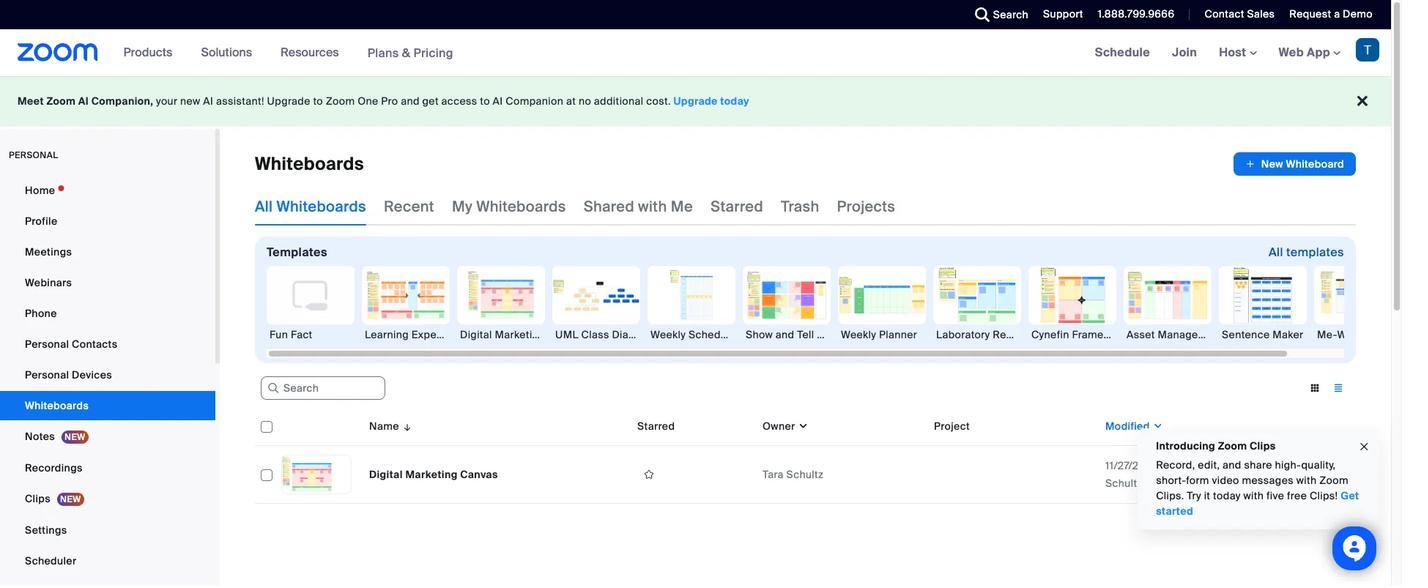 Task type: locate. For each thing, give the bounding box(es) containing it.
starred right me
[[711, 197, 763, 216]]

down image for owner
[[795, 419, 809, 434]]

0 vertical spatial a
[[1334, 7, 1340, 21]]

1 vertical spatial a
[[840, 328, 846, 341]]

form
[[1186, 474, 1209, 487]]

templates
[[267, 245, 327, 260]]

request a demo link
[[1279, 0, 1391, 29], [1290, 7, 1373, 21]]

down image up "tara schultz"
[[795, 419, 809, 434]]

0 vertical spatial personal
[[25, 338, 69, 351]]

2 down image from the left
[[1150, 419, 1163, 434]]

clips
[[1250, 440, 1276, 453], [25, 492, 51, 506]]

sentence maker element
[[1219, 327, 1307, 342]]

personal down personal contacts
[[25, 369, 69, 382]]

ai left companion on the left top
[[493, 95, 503, 108]]

0 horizontal spatial today
[[720, 95, 750, 108]]

tara
[[1237, 459, 1258, 473], [763, 468, 784, 481]]

canvas inside 'button'
[[471, 328, 508, 341]]

support
[[1043, 7, 1083, 21]]

all
[[255, 197, 273, 216], [1269, 245, 1283, 260]]

1 vertical spatial today
[[1213, 489, 1241, 503]]

1 horizontal spatial tara
[[1237, 459, 1258, 473]]

0 vertical spatial today
[[720, 95, 750, 108]]

plans & pricing link
[[368, 45, 453, 60], [368, 45, 453, 60]]

starred
[[711, 197, 763, 216], [637, 420, 675, 433]]

1 horizontal spatial today
[[1213, 489, 1241, 503]]

banner
[[0, 29, 1391, 77]]

tell
[[797, 328, 814, 341]]

us
[[1358, 328, 1371, 341]]

and inside show and tell with a twist element
[[776, 328, 794, 341]]

2:07:28
[[1164, 459, 1201, 473]]

meetings navigation
[[1084, 29, 1391, 77]]

1 horizontal spatial upgrade
[[674, 95, 718, 108]]

meetings
[[25, 245, 72, 259]]

Search text field
[[261, 377, 385, 400]]

0 horizontal spatial upgrade
[[267, 95, 310, 108]]

planner
[[879, 328, 917, 341]]

cynefin framework element
[[1029, 327, 1127, 342]]

canvas inside button
[[548, 328, 585, 341]]

tara down owner
[[763, 468, 784, 481]]

and
[[401, 95, 420, 108], [776, 328, 794, 341], [1223, 459, 1242, 472]]

products button
[[124, 29, 179, 76]]

1 vertical spatial digital marketing canvas
[[369, 468, 498, 481]]

to down resources dropdown button
[[313, 95, 323, 108]]

and left get
[[401, 95, 420, 108]]

banner containing products
[[0, 29, 1391, 77]]

uml class diagram button
[[552, 266, 654, 342]]

0 horizontal spatial starred
[[637, 420, 675, 433]]

1 upgrade from the left
[[267, 95, 310, 108]]

marketing left "uml"
[[495, 328, 545, 341]]

a left twist
[[840, 328, 846, 341]]

0 horizontal spatial digital
[[369, 468, 403, 481]]

zoom up clips!
[[1320, 474, 1349, 487]]

click to star the whiteboard digital marketing canvas image
[[637, 468, 661, 481]]

1 horizontal spatial marketing
[[495, 328, 545, 341]]

all templates button
[[1269, 241, 1344, 264]]

meet zoom ai companion, your new ai assistant! upgrade to zoom one pro and get access to ai companion at no additional cost. upgrade today
[[18, 95, 750, 108]]

all inside tab list
[[255, 197, 273, 216]]

fun fact element
[[267, 327, 355, 342]]

your
[[156, 95, 178, 108]]

whiteboards application
[[255, 152, 1356, 176]]

profile
[[25, 215, 57, 228]]

record,
[[1156, 459, 1195, 472]]

contact sales
[[1205, 7, 1275, 21]]

retros
[[1374, 328, 1402, 341]]

report
[[993, 328, 1027, 341]]

asset management element
[[1124, 327, 1224, 342]]

1 vertical spatial personal
[[25, 369, 69, 382]]

1 horizontal spatial to
[[480, 95, 490, 108]]

zoom up by on the right bottom of page
[[1218, 440, 1247, 453]]

1 horizontal spatial and
[[776, 328, 794, 341]]

0 horizontal spatial all
[[255, 197, 273, 216]]

whiteboards down personal devices
[[25, 399, 89, 412]]

2 horizontal spatial and
[[1223, 459, 1242, 472]]

personal menu menu
[[0, 176, 215, 585]]

learning experience canvas
[[365, 328, 508, 341]]

2 horizontal spatial ai
[[493, 95, 503, 108]]

cell
[[928, 446, 1100, 504]]

tara inside 11/27/2023, 2:07:28 pm by tara schultz
[[1237, 459, 1258, 473]]

1 to from the left
[[313, 95, 323, 108]]

0 horizontal spatial a
[[840, 328, 846, 341]]

1 down image from the left
[[795, 419, 809, 434]]

with right tell
[[817, 328, 837, 341]]

0 horizontal spatial clips
[[25, 492, 51, 506]]

cynefin framework
[[1032, 328, 1127, 341]]

diagram
[[612, 328, 654, 341]]

0 vertical spatial digital
[[460, 328, 492, 341]]

clips inside personal menu menu
[[25, 492, 51, 506]]

1 horizontal spatial down image
[[1150, 419, 1163, 434]]

product information navigation
[[113, 29, 464, 77]]

schultz down "owner" 'dropdown button'
[[787, 468, 824, 481]]

fun
[[270, 328, 288, 341]]

shared
[[584, 197, 634, 216]]

0 vertical spatial marketing
[[495, 328, 545, 341]]

0 vertical spatial starred
[[711, 197, 763, 216]]

starred up click to star the whiteboard digital marketing canvas "image"
[[637, 420, 675, 433]]

with inside button
[[817, 328, 837, 341]]

1 horizontal spatial all
[[1269, 245, 1283, 260]]

asset management button
[[1124, 266, 1224, 342]]

ai right new
[[203, 95, 213, 108]]

profile picture image
[[1356, 38, 1380, 62]]

tabs of all whiteboard page tab list
[[255, 188, 895, 226]]

0 vertical spatial schedule
[[1095, 45, 1150, 60]]

0 horizontal spatial weekly
[[651, 328, 686, 341]]

learning experience canvas element
[[362, 327, 508, 342]]

record, edit, and share high-quality, short-form video messages with zoom clips. try it today with five free clips!
[[1156, 459, 1349, 503]]

list mode, selected image
[[1327, 382, 1350, 395]]

0 horizontal spatial schedule
[[689, 328, 736, 341]]

tara right by on the right bottom of page
[[1237, 459, 1258, 473]]

0 horizontal spatial schultz
[[787, 468, 824, 481]]

1 vertical spatial starred
[[637, 420, 675, 433]]

1 horizontal spatial weekly
[[841, 328, 876, 341]]

personal
[[25, 338, 69, 351], [25, 369, 69, 382]]

1 vertical spatial schedule
[[689, 328, 736, 341]]

2 weekly from the left
[[841, 328, 876, 341]]

1 horizontal spatial a
[[1334, 7, 1340, 21]]

all whiteboards
[[255, 197, 366, 216]]

1.888.799.9666 button
[[1087, 0, 1178, 29], [1098, 7, 1175, 21]]

clips up share
[[1250, 440, 1276, 453]]

1 vertical spatial and
[[776, 328, 794, 341]]

my
[[452, 197, 473, 216]]

owner
[[763, 420, 795, 433]]

class
[[581, 328, 609, 341]]

0 horizontal spatial and
[[401, 95, 420, 108]]

clips up settings
[[25, 492, 51, 506]]

starred inside tabs of all whiteboard page tab list
[[711, 197, 763, 216]]

personal down 'phone'
[[25, 338, 69, 351]]

all up templates
[[255, 197, 273, 216]]

contact sales link
[[1194, 0, 1279, 29], [1205, 7, 1275, 21]]

digital inside button
[[460, 328, 492, 341]]

2 personal from the top
[[25, 369, 69, 382]]

request a demo
[[1290, 7, 1373, 21]]

introducing
[[1156, 440, 1215, 453]]

down image up introducing
[[1150, 419, 1163, 434]]

1 horizontal spatial schultz
[[1106, 477, 1143, 490]]

zoom inside record, edit, and share high-quality, short-form video messages with zoom clips. try it today with five free clips!
[[1320, 474, 1349, 487]]

0 vertical spatial clips
[[1250, 440, 1276, 453]]

and up 'video'
[[1223, 459, 1242, 472]]

1 vertical spatial all
[[1269, 245, 1283, 260]]

recordings
[[25, 462, 83, 475]]

with down messages
[[1244, 489, 1264, 503]]

ai left companion,
[[78, 95, 89, 108]]

schultz down 11/27/2023,
[[1106, 477, 1143, 490]]

scheduler
[[25, 555, 76, 568]]

and left tell
[[776, 328, 794, 341]]

high-
[[1275, 459, 1301, 472]]

with
[[638, 197, 667, 216], [817, 328, 837, 341], [1296, 474, 1317, 487], [1244, 489, 1264, 503]]

1 horizontal spatial clips
[[1250, 440, 1276, 453]]

laboratory report element
[[933, 327, 1027, 342]]

notes
[[25, 430, 55, 443]]

assistant!
[[216, 95, 264, 108]]

with left me
[[638, 197, 667, 216]]

by
[[1223, 459, 1235, 473]]

upgrade right 'cost.'
[[674, 95, 718, 108]]

a inside button
[[840, 328, 846, 341]]

whiteboard
[[1286, 158, 1344, 171]]

modified
[[1106, 420, 1150, 433]]

schedule down '1.888.799.9666'
[[1095, 45, 1150, 60]]

canvas
[[471, 328, 508, 341], [548, 328, 585, 341], [460, 468, 498, 481]]

devices
[[72, 369, 112, 382]]

schedule left show
[[689, 328, 736, 341]]

all left templates
[[1269, 245, 1283, 260]]

sentence
[[1222, 328, 1270, 341]]

1 horizontal spatial digital
[[460, 328, 492, 341]]

1 horizontal spatial starred
[[711, 197, 763, 216]]

modified button
[[1106, 419, 1163, 434]]

0 vertical spatial all
[[255, 197, 273, 216]]

digital marketing canvas element
[[457, 327, 585, 342]]

shared with me
[[584, 197, 693, 216]]

1.888.799.9666 button up schedule link
[[1098, 7, 1175, 21]]

0 horizontal spatial down image
[[795, 419, 809, 434]]

with up free
[[1296, 474, 1317, 487]]

1 vertical spatial clips
[[25, 492, 51, 506]]

arrow down image
[[399, 418, 413, 435]]

application
[[255, 407, 1367, 515]]

short-
[[1156, 474, 1186, 487]]

pro
[[381, 95, 398, 108]]

1 personal from the top
[[25, 338, 69, 351]]

upgrade down product information navigation
[[267, 95, 310, 108]]

0 vertical spatial and
[[401, 95, 420, 108]]

personal for personal devices
[[25, 369, 69, 382]]

solutions
[[201, 45, 252, 60]]

contacts
[[72, 338, 118, 351]]

management
[[1158, 328, 1224, 341]]

projects
[[837, 197, 895, 216]]

uml
[[555, 328, 579, 341]]

to right "access"
[[480, 95, 490, 108]]

1 horizontal spatial schedule
[[1095, 45, 1150, 60]]

clips.
[[1156, 489, 1184, 503]]

canvas for digital marketing canvas element
[[548, 328, 585, 341]]

1 vertical spatial marketing
[[405, 468, 458, 481]]

marketing down 'arrow down' icon
[[405, 468, 458, 481]]

scheduler link
[[0, 547, 215, 576]]

schedule inside button
[[689, 328, 736, 341]]

close image
[[1358, 439, 1370, 455]]

&
[[402, 45, 411, 60]]

and inside meet zoom ai companion, footer
[[401, 95, 420, 108]]

down image
[[795, 419, 809, 434], [1150, 419, 1163, 434]]

schultz
[[787, 468, 824, 481], [1106, 477, 1143, 490]]

whiteboards up templates
[[277, 197, 366, 216]]

whiteboards up all whiteboards in the top left of the page
[[255, 152, 364, 175]]

me-we-us retros
[[1317, 328, 1402, 341]]

upgrade
[[267, 95, 310, 108], [674, 95, 718, 108]]

0 vertical spatial digital marketing canvas
[[460, 328, 585, 341]]

1 weekly from the left
[[651, 328, 686, 341]]

1 horizontal spatial ai
[[203, 95, 213, 108]]

all inside button
[[1269, 245, 1283, 260]]

host
[[1219, 45, 1250, 60]]

0 horizontal spatial marketing
[[405, 468, 458, 481]]

weekly for weekly planner
[[841, 328, 876, 341]]

solutions button
[[201, 29, 259, 76]]

companion
[[506, 95, 564, 108]]

asset management
[[1127, 328, 1224, 341]]

0 horizontal spatial ai
[[78, 95, 89, 108]]

0 horizontal spatial to
[[313, 95, 323, 108]]

a left demo
[[1334, 7, 1340, 21]]

2 vertical spatial and
[[1223, 459, 1242, 472]]



Task type: vqa. For each thing, say whether or not it's contained in the screenshot.
right Tara
yes



Task type: describe. For each thing, give the bounding box(es) containing it.
whiteboards link
[[0, 391, 215, 421]]

trash
[[781, 197, 819, 216]]

uml class diagram element
[[552, 327, 654, 342]]

weekly planner element
[[838, 327, 926, 342]]

new
[[180, 95, 200, 108]]

messages
[[1242, 474, 1294, 487]]

show and tell with a twist element
[[743, 327, 874, 342]]

schultz inside 11/27/2023, 2:07:28 pm by tara schultz
[[1106, 477, 1143, 490]]

share
[[1244, 459, 1272, 472]]

framework
[[1072, 328, 1127, 341]]

laboratory report button
[[933, 266, 1027, 342]]

new whiteboard
[[1261, 158, 1344, 171]]

and inside record, edit, and share high-quality, short-form video messages with zoom clips. try it today with five free clips!
[[1223, 459, 1242, 472]]

home
[[25, 184, 55, 197]]

five
[[1267, 489, 1284, 503]]

quality,
[[1301, 459, 1336, 472]]

3 ai from the left
[[493, 95, 503, 108]]

we-
[[1337, 328, 1358, 341]]

application containing name
[[255, 407, 1367, 515]]

zoom left one
[[326, 95, 355, 108]]

meetings link
[[0, 237, 215, 267]]

try
[[1187, 489, 1201, 503]]

pricing
[[414, 45, 453, 60]]

weekly schedule button
[[648, 266, 736, 342]]

access
[[441, 95, 477, 108]]

profile link
[[0, 207, 215, 236]]

0 horizontal spatial tara
[[763, 468, 784, 481]]

fun fact button
[[267, 266, 355, 342]]

search
[[993, 8, 1029, 21]]

new
[[1261, 158, 1284, 171]]

web app button
[[1279, 45, 1341, 60]]

webinars link
[[0, 268, 215, 297]]

owner button
[[763, 419, 809, 434]]

zoom logo image
[[18, 43, 98, 62]]

all for all templates
[[1269, 245, 1283, 260]]

down image for modified
[[1150, 419, 1163, 434]]

whiteboards inside personal menu menu
[[25, 399, 89, 412]]

new whiteboard button
[[1234, 152, 1356, 176]]

pm
[[1204, 459, 1220, 473]]

2 ai from the left
[[203, 95, 213, 108]]

learning experience canvas button
[[362, 266, 508, 342]]

one
[[358, 95, 378, 108]]

notes link
[[0, 422, 215, 452]]

show and tell with a twist button
[[743, 266, 874, 342]]

host button
[[1219, 45, 1257, 60]]

with inside tabs of all whiteboard page tab list
[[638, 197, 667, 216]]

weekly for weekly schedule
[[651, 328, 686, 341]]

clips!
[[1310, 489, 1338, 503]]

personal for personal contacts
[[25, 338, 69, 351]]

recent
[[384, 197, 434, 216]]

weekly schedule element
[[648, 327, 736, 342]]

today inside record, edit, and share high-quality, short-form video messages with zoom clips. try it today with five free clips!
[[1213, 489, 1241, 503]]

2 upgrade from the left
[[674, 95, 718, 108]]

whiteboards inside application
[[255, 152, 364, 175]]

digital marketing canvas button
[[457, 266, 585, 342]]

meet zoom ai companion, footer
[[0, 76, 1391, 127]]

grid mode, not selected image
[[1303, 382, 1327, 395]]

cynefin framework button
[[1029, 266, 1127, 342]]

me-we-us retros button
[[1314, 266, 1402, 342]]

personal devices link
[[0, 360, 215, 390]]

free
[[1287, 489, 1307, 503]]

get started link
[[1156, 489, 1359, 518]]

twist
[[849, 328, 874, 341]]

all templates
[[1269, 245, 1344, 260]]

started
[[1156, 505, 1193, 518]]

learning
[[365, 328, 409, 341]]

request
[[1290, 7, 1331, 21]]

schedule inside meetings navigation
[[1095, 45, 1150, 60]]

app
[[1307, 45, 1330, 60]]

show and tell with a twist
[[746, 328, 874, 341]]

cost.
[[646, 95, 671, 108]]

my whiteboards
[[452, 197, 566, 216]]

webinars
[[25, 276, 72, 289]]

demo
[[1343, 7, 1373, 21]]

edit,
[[1198, 459, 1220, 472]]

me-we-us retrospective element
[[1314, 327, 1402, 342]]

digital marketing canvas inside button
[[460, 328, 585, 341]]

experience
[[412, 328, 468, 341]]

zoom right the meet
[[46, 95, 76, 108]]

me
[[671, 197, 693, 216]]

get
[[422, 95, 439, 108]]

1.888.799.9666 button up join
[[1087, 0, 1178, 29]]

join
[[1172, 45, 1197, 60]]

1.888.799.9666
[[1098, 7, 1175, 21]]

phone
[[25, 307, 57, 320]]

phone link
[[0, 299, 215, 328]]

11/27/2023, 2:07:28 pm by tara schultz
[[1106, 459, 1258, 490]]

weekly schedule
[[651, 328, 736, 341]]

whiteboards right my
[[476, 197, 566, 216]]

contact
[[1205, 7, 1245, 21]]

personal contacts link
[[0, 330, 215, 359]]

today inside meet zoom ai companion, footer
[[720, 95, 750, 108]]

sentence maker button
[[1219, 266, 1307, 342]]

show
[[746, 328, 773, 341]]

schedule link
[[1084, 29, 1161, 76]]

1 ai from the left
[[78, 95, 89, 108]]

add image
[[1245, 157, 1256, 171]]

weekly planner button
[[838, 266, 926, 342]]

marketing inside button
[[495, 328, 545, 341]]

1 vertical spatial digital
[[369, 468, 403, 481]]

11/27/2023,
[[1106, 459, 1161, 473]]

2 to from the left
[[480, 95, 490, 108]]

project
[[934, 420, 970, 433]]

all for all whiteboards
[[255, 197, 273, 216]]

thumbnail of digital marketing canvas image
[[282, 456, 351, 494]]

fact
[[291, 328, 313, 341]]

canvas for 'learning experience canvas' element
[[471, 328, 508, 341]]

laboratory report
[[936, 328, 1027, 341]]

products
[[124, 45, 172, 60]]

resources button
[[281, 29, 346, 76]]

upgrade today link
[[674, 95, 750, 108]]

clips link
[[0, 484, 215, 514]]



